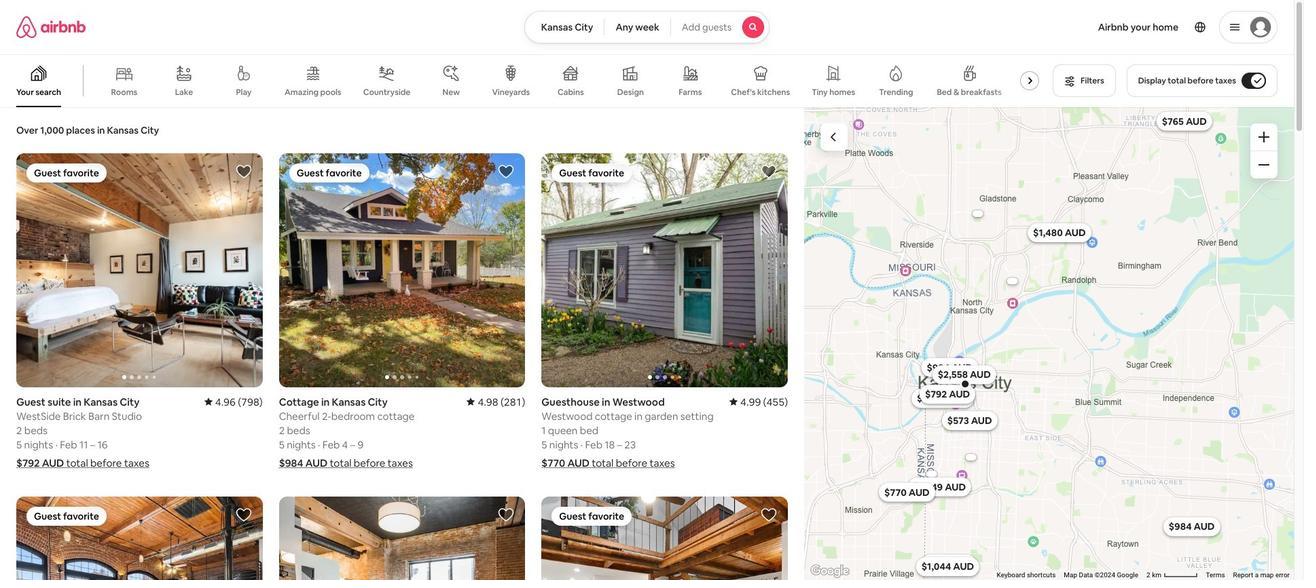 Task type: vqa. For each thing, say whether or not it's contained in the screenshot.
22 the Nov
no



Task type: locate. For each thing, give the bounding box(es) containing it.
add to wishlist: guest suite in kansas city image
[[236, 164, 252, 180]]

add to wishlist: home in kansas city image
[[761, 507, 777, 523]]

zoom out image
[[1259, 160, 1270, 171]]

group
[[0, 54, 1045, 107], [16, 154, 263, 388], [279, 154, 525, 388], [542, 154, 788, 388], [16, 497, 263, 581], [279, 497, 525, 581], [542, 497, 788, 581]]

add to wishlist: loft in kansas city image
[[498, 507, 514, 523]]

None search field
[[524, 11, 770, 43]]



Task type: describe. For each thing, give the bounding box(es) containing it.
google image
[[808, 563, 853, 581]]

4.96 out of 5 average rating,  798 reviews image
[[204, 396, 263, 409]]

profile element
[[786, 0, 1278, 54]]

google map
showing 30 stays. region
[[804, 107, 1294, 581]]

4.99 out of 5 average rating,  455 reviews image
[[730, 396, 788, 409]]

add to wishlist: guesthouse in westwood image
[[761, 164, 777, 180]]

zoom in image
[[1259, 132, 1270, 143]]

add to wishlist: cottage in kansas city image
[[498, 164, 514, 180]]

add to wishlist: loft in kansas city image
[[236, 507, 252, 523]]

4.98 out of 5 average rating,  281 reviews image
[[467, 396, 525, 409]]

the location you searched image
[[960, 379, 971, 390]]



